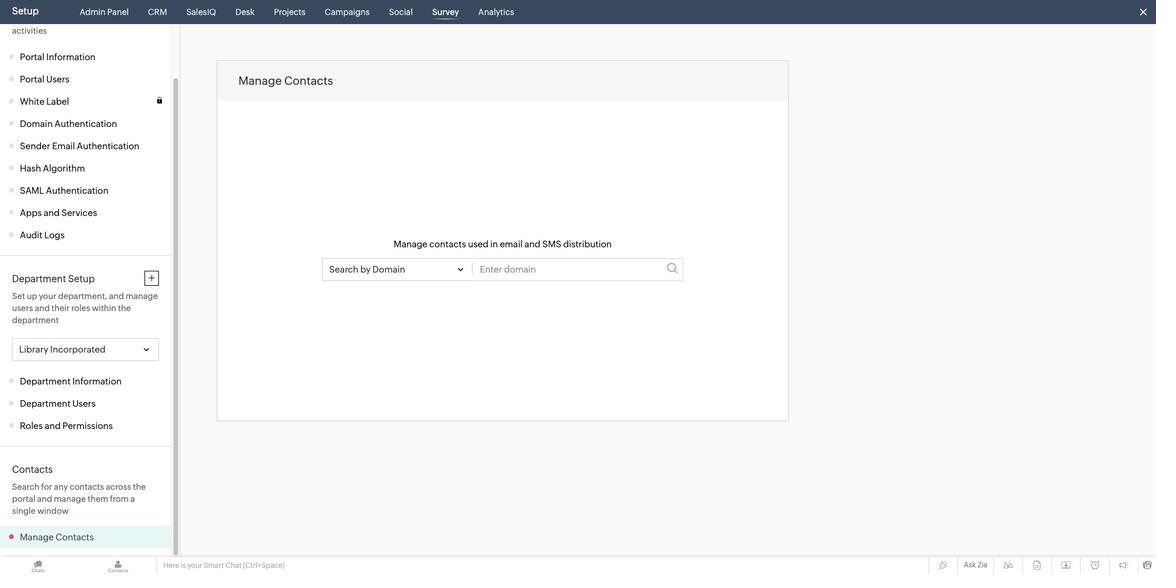 Task type: locate. For each thing, give the bounding box(es) containing it.
social link
[[384, 0, 418, 24]]

social
[[389, 7, 413, 17]]

salesiq
[[186, 7, 216, 17]]

admin panel
[[80, 7, 129, 17]]

crm link
[[143, 0, 172, 24]]

survey
[[432, 7, 459, 17]]

zia
[[978, 561, 988, 570]]

campaigns link
[[320, 0, 375, 24]]

setup
[[12, 5, 39, 17]]

(ctrl+space)
[[243, 562, 285, 570]]

salesiq link
[[182, 0, 221, 24]]

here
[[163, 562, 179, 570]]

ask
[[964, 561, 976, 570]]

admin panel link
[[75, 0, 134, 24]]

desk
[[235, 7, 255, 17]]

chats image
[[0, 558, 76, 575]]

projects link
[[269, 0, 310, 24]]

analytics
[[478, 7, 514, 17]]

panel
[[107, 7, 129, 17]]



Task type: describe. For each thing, give the bounding box(es) containing it.
admin
[[80, 7, 106, 17]]

ask zia
[[964, 561, 988, 570]]

crm
[[148, 7, 167, 17]]

your
[[187, 562, 202, 570]]

analytics link
[[474, 0, 519, 24]]

survey link
[[427, 0, 464, 24]]

smart
[[204, 562, 224, 570]]

campaigns
[[325, 7, 370, 17]]

projects
[[274, 7, 306, 17]]

is
[[181, 562, 186, 570]]

desk link
[[231, 0, 259, 24]]

contacts image
[[80, 558, 156, 575]]

chat
[[225, 562, 242, 570]]

here is your smart chat (ctrl+space)
[[163, 562, 285, 570]]



Task type: vqa. For each thing, say whether or not it's contained in the screenshot.
Marketplace icon
no



